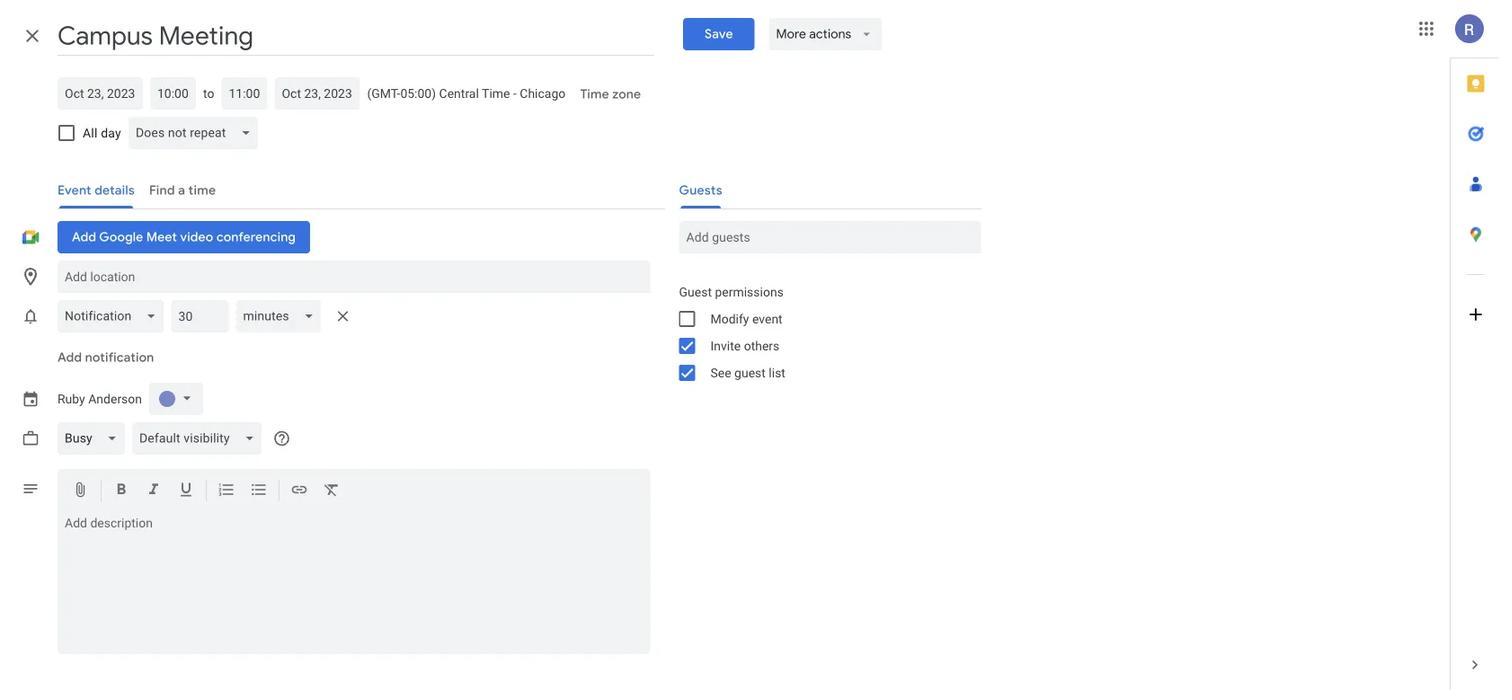 Task type: describe. For each thing, give the bounding box(es) containing it.
bulleted list image
[[250, 481, 268, 502]]

guest
[[679, 285, 712, 299]]

guest
[[735, 365, 766, 380]]

formatting options toolbar
[[58, 469, 650, 513]]

Description text field
[[58, 516, 650, 651]]

Location text field
[[65, 261, 643, 293]]

-
[[513, 86, 517, 101]]

Start time text field
[[157, 83, 189, 104]]

see
[[711, 365, 731, 380]]

remove formatting image
[[323, 481, 341, 502]]

numbered list image
[[218, 481, 236, 502]]

time inside button
[[580, 86, 609, 102]]

ruby anderson
[[58, 392, 142, 407]]

ruby
[[58, 392, 85, 407]]

Guests text field
[[686, 221, 974, 254]]

Start date text field
[[65, 83, 136, 104]]

time zone
[[580, 86, 641, 102]]

invite others
[[711, 338, 780, 353]]

permissions
[[715, 285, 784, 299]]

modify
[[711, 312, 749, 326]]

End time text field
[[229, 83, 260, 104]]

insert link image
[[290, 481, 308, 502]]

underline image
[[177, 481, 195, 502]]

all
[[83, 125, 98, 140]]

notification
[[85, 350, 154, 366]]

End date text field
[[282, 83, 353, 104]]

all day
[[83, 125, 121, 140]]



Task type: locate. For each thing, give the bounding box(es) containing it.
central
[[439, 86, 479, 101]]

see guest list
[[711, 365, 786, 380]]

(gmt-
[[367, 86, 400, 101]]

add notification button
[[50, 336, 161, 379]]

day
[[101, 125, 121, 140]]

to
[[203, 86, 214, 101]]

others
[[744, 338, 780, 353]]

add
[[58, 350, 82, 366]]

bold image
[[112, 481, 130, 502]]

group
[[665, 279, 981, 387]]

05:00)
[[400, 86, 436, 101]]

Title text field
[[58, 16, 654, 56]]

0 horizontal spatial time
[[482, 86, 510, 101]]

time zone button
[[573, 78, 648, 111]]

more actions arrow_drop_down
[[776, 26, 875, 42]]

list
[[769, 365, 786, 380]]

None field
[[128, 117, 265, 149], [58, 300, 171, 333], [236, 300, 329, 333], [58, 423, 132, 455], [132, 423, 269, 455], [128, 117, 265, 149], [58, 300, 171, 333], [236, 300, 329, 333], [58, 423, 132, 455], [132, 423, 269, 455]]

more
[[776, 26, 807, 42]]

group containing guest permissions
[[665, 279, 981, 387]]

zone
[[612, 86, 641, 102]]

save button
[[683, 18, 755, 50]]

save
[[705, 26, 733, 42]]

Minutes in advance for notification number field
[[178, 300, 222, 333]]

(gmt-05:00) central time - chicago
[[367, 86, 566, 101]]

arrow_drop_down
[[859, 26, 875, 42]]

actions
[[810, 26, 852, 42]]

chicago
[[520, 86, 566, 101]]

1 horizontal spatial time
[[580, 86, 609, 102]]

30 minutes before element
[[58, 297, 357, 336]]

anderson
[[88, 392, 142, 407]]

italic image
[[145, 481, 163, 502]]

time
[[482, 86, 510, 101], [580, 86, 609, 102]]

invite
[[711, 338, 741, 353]]

tab list
[[1451, 58, 1500, 640]]

time left -
[[482, 86, 510, 101]]

add notification
[[58, 350, 154, 366]]

guest permissions
[[679, 285, 784, 299]]

modify event
[[711, 312, 783, 326]]

event
[[752, 312, 783, 326]]

time left zone
[[580, 86, 609, 102]]



Task type: vqa. For each thing, say whether or not it's contained in the screenshot.
first S from left
no



